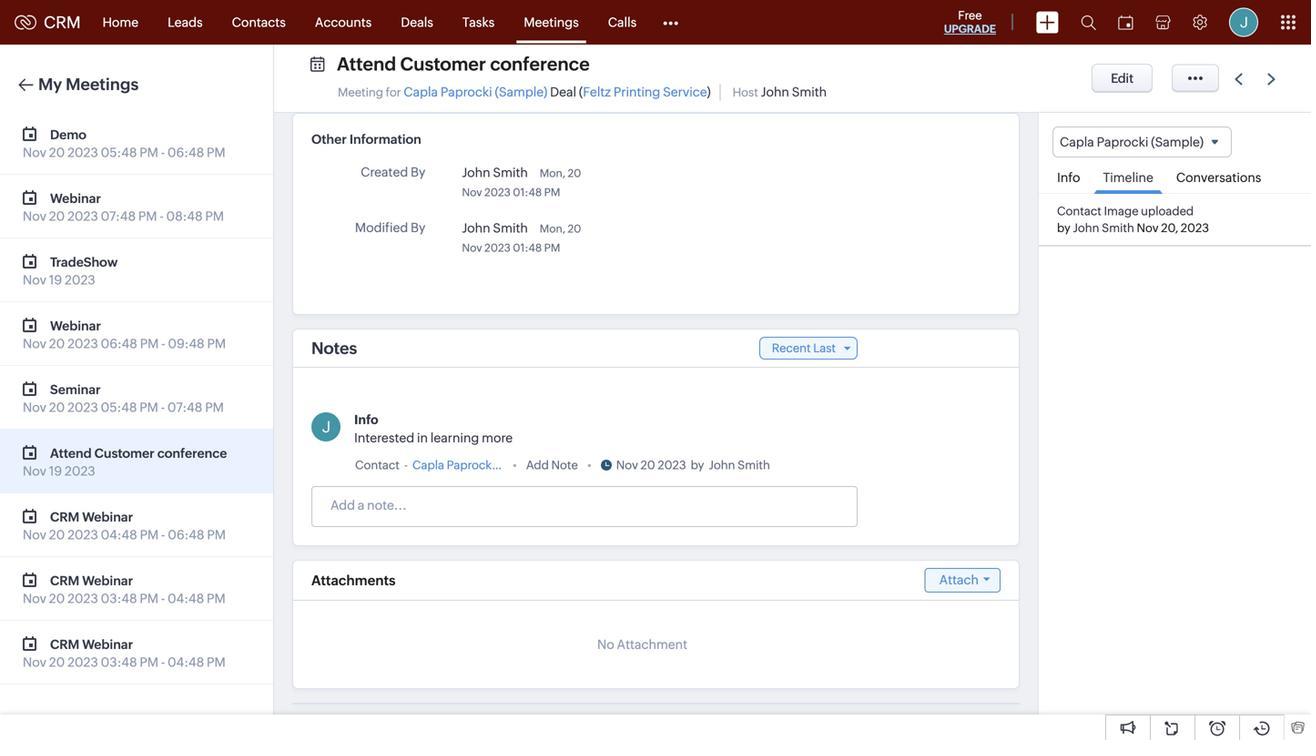 Task type: locate. For each thing, give the bounding box(es) containing it.
modified by
[[355, 220, 426, 235]]

conversations link
[[1168, 158, 1271, 193]]

2023 inside crm webinar nov 20 2023 04:48 pm - 06:48 pm
[[67, 528, 98, 543]]

04:48
[[101, 528, 137, 543], [168, 592, 204, 606], [168, 656, 204, 670]]

1 vertical spatial capla paprocki (sample) link
[[413, 456, 546, 475]]

service
[[663, 85, 707, 99]]

0 vertical spatial 05:48
[[101, 145, 137, 160]]

nov inside crm webinar nov 20 2023 04:48 pm - 06:48 pm
[[23, 528, 46, 543]]

customer inside attend customer conference nov 19 2023
[[94, 446, 155, 461]]

smith inside contact image uploaded by john smith nov 20, 2023
[[1103, 221, 1135, 235]]

by right modified
[[411, 220, 426, 235]]

0 vertical spatial john smith
[[462, 165, 528, 180]]

-
[[161, 145, 165, 160], [160, 209, 164, 224], [161, 337, 165, 351], [161, 400, 165, 415], [404, 459, 408, 472], [161, 528, 165, 543], [161, 592, 165, 606], [161, 656, 165, 670]]

1 vertical spatial 03:48
[[101, 656, 137, 670]]

- inside the seminar nov 20 2023 05:48 pm - 07:48 pm
[[161, 400, 165, 415]]

1 vertical spatial contact
[[355, 459, 400, 472]]

1 john smith from the top
[[462, 165, 528, 180]]

by
[[411, 165, 426, 179], [411, 220, 426, 235]]

contacts link
[[217, 0, 300, 44]]

crm webinar nov 20 2023 03:48 pm - 04:48 pm
[[23, 574, 226, 606], [23, 638, 226, 670]]

0 horizontal spatial customer
[[94, 446, 155, 461]]

customer down the seminar nov 20 2023 05:48 pm - 07:48 pm
[[94, 446, 155, 461]]

conference up meeting for capla paprocki (sample) deal ( feltz printing service )
[[490, 54, 590, 75]]

info inside the info interested in learning more
[[354, 413, 379, 427]]

info for info
[[1058, 171, 1081, 185]]

contact - capla paprocki (sample)
[[355, 459, 546, 472]]

05:48
[[101, 145, 137, 160], [101, 400, 137, 415]]

1 vertical spatial capla
[[1060, 135, 1095, 149]]

0 vertical spatial 19
[[49, 273, 62, 287]]

1 horizontal spatial •
[[587, 459, 592, 472]]

1 vertical spatial 06:48
[[101, 337, 137, 351]]

conference for attend customer conference nov 19 2023
[[157, 446, 227, 461]]

0 vertical spatial capla
[[404, 85, 438, 99]]

19 inside tradeshow nov 19 2023
[[49, 273, 62, 287]]

nov 20 2023
[[617, 459, 687, 472]]

attend for attend customer conference
[[337, 54, 396, 75]]

image
[[1105, 205, 1139, 218]]

leads link
[[153, 0, 217, 44]]

07:48
[[101, 209, 136, 224], [168, 400, 203, 415]]

calendar image
[[1119, 15, 1134, 30]]

01:48 for created by
[[513, 186, 542, 199]]

info for info interested in learning more
[[354, 413, 379, 427]]

0 vertical spatial 01:48
[[513, 186, 542, 199]]

2 crm webinar nov 20 2023 03:48 pm - 04:48 pm from the top
[[23, 638, 226, 670]]

attend down the seminar
[[50, 446, 92, 461]]

customer for attend customer conference
[[400, 54, 486, 75]]

by down info link
[[1058, 221, 1071, 235]]

05:48 inside the seminar nov 20 2023 05:48 pm - 07:48 pm
[[101, 400, 137, 415]]

06:48 inside demo nov 20 2023 05:48 pm - 06:48 pm
[[168, 145, 204, 160]]

1 horizontal spatial attend
[[337, 54, 396, 75]]

09:48
[[168, 337, 205, 351]]

(sample) up 'conversations' link
[[1152, 135, 1204, 149]]

info
[[1058, 171, 1081, 185], [354, 413, 379, 427]]

capla paprocki (sample) link down more at the left of the page
[[413, 456, 546, 475]]

2023
[[67, 145, 98, 160], [485, 186, 511, 199], [67, 209, 98, 224], [1181, 221, 1210, 235], [485, 242, 511, 254], [65, 273, 95, 287], [67, 337, 98, 351], [67, 400, 98, 415], [658, 459, 687, 472], [65, 464, 95, 479], [67, 528, 98, 543], [67, 592, 98, 606], [67, 656, 98, 670]]

1 horizontal spatial meetings
[[524, 15, 579, 30]]

meetings link
[[510, 0, 594, 44]]

0 vertical spatial conference
[[490, 54, 590, 75]]

1 vertical spatial by
[[411, 220, 426, 235]]

•
[[513, 459, 517, 472], [587, 459, 592, 472]]

0 vertical spatial paprocki
[[441, 85, 493, 99]]

nov inside demo nov 20 2023 05:48 pm - 06:48 pm
[[23, 145, 46, 160]]

0 horizontal spatial contact
[[355, 459, 400, 472]]

2 19 from the top
[[49, 464, 62, 479]]

2 vertical spatial paprocki
[[447, 459, 495, 472]]

attend for attend customer conference nov 19 2023
[[50, 446, 92, 461]]

tradeshow nov 19 2023
[[23, 255, 118, 287]]

05:48 inside demo nov 20 2023 05:48 pm - 06:48 pm
[[101, 145, 137, 160]]

mon, 20 nov 2023 01:48 pm
[[462, 167, 582, 199], [462, 223, 582, 254]]

0 vertical spatial 03:48
[[101, 592, 137, 606]]

no attachment
[[598, 638, 688, 652]]

printing
[[614, 85, 661, 99]]

conference for attend customer conference
[[490, 54, 590, 75]]

contact inside contact image uploaded by john smith nov 20, 2023
[[1058, 205, 1102, 218]]

host
[[733, 86, 759, 99]]

0 vertical spatial by
[[411, 165, 426, 179]]

2 03:48 from the top
[[101, 656, 137, 670]]

demo nov 20 2023 05:48 pm - 06:48 pm
[[23, 128, 226, 160]]

1 horizontal spatial 07:48
[[168, 400, 203, 415]]

1 vertical spatial paprocki
[[1097, 135, 1149, 149]]

by for created by
[[411, 165, 426, 179]]

19
[[49, 273, 62, 287], [49, 464, 62, 479]]

webinar
[[50, 191, 101, 206], [50, 319, 101, 333], [82, 510, 133, 525], [82, 574, 133, 589], [82, 638, 133, 652]]

0 horizontal spatial 07:48
[[101, 209, 136, 224]]

john right created by
[[462, 165, 491, 180]]

2 01:48 from the top
[[513, 242, 542, 254]]

2 vertical spatial 04:48
[[168, 656, 204, 670]]

capla paprocki (sample) link down attend customer conference
[[404, 85, 548, 99]]

attachments
[[312, 573, 396, 589]]

• left add
[[513, 459, 517, 472]]

contact down info link
[[1058, 205, 1102, 218]]

0 vertical spatial customer
[[400, 54, 486, 75]]

0 vertical spatial 07:48
[[101, 209, 136, 224]]

by right nov 20 2023
[[691, 459, 705, 472]]

attend customer conference
[[337, 54, 590, 75]]

feltz
[[583, 85, 611, 99]]

20 inside the seminar nov 20 2023 05:48 pm - 07:48 pm
[[49, 400, 65, 415]]

• add note •
[[513, 459, 592, 472]]

john
[[761, 85, 790, 99], [462, 165, 491, 180], [462, 221, 491, 236], [1074, 221, 1100, 235], [709, 459, 736, 472]]

0 vertical spatial mon,
[[540, 167, 566, 179]]

1 horizontal spatial conference
[[490, 54, 590, 75]]

2 mon, 20 nov 2023 01:48 pm from the top
[[462, 223, 582, 254]]

06:48
[[168, 145, 204, 160], [101, 337, 137, 351], [168, 528, 205, 543]]

pm
[[140, 145, 158, 160], [207, 145, 226, 160], [545, 186, 561, 199], [138, 209, 157, 224], [205, 209, 224, 224], [545, 242, 561, 254], [140, 337, 159, 351], [207, 337, 226, 351], [140, 400, 158, 415], [205, 400, 224, 415], [140, 528, 159, 543], [207, 528, 226, 543], [140, 592, 159, 606], [207, 592, 226, 606], [140, 656, 159, 670], [207, 656, 226, 670]]

0 vertical spatial capla paprocki (sample) link
[[404, 85, 548, 99]]

1 vertical spatial 19
[[49, 464, 62, 479]]

1 19 from the top
[[49, 273, 62, 287]]

john right 'modified by'
[[462, 221, 491, 236]]

20 inside crm webinar nov 20 2023 04:48 pm - 06:48 pm
[[49, 528, 65, 543]]

1 mon, from the top
[[540, 167, 566, 179]]

paprocki for meeting for capla paprocki (sample) deal ( feltz printing service )
[[441, 85, 493, 99]]

1 vertical spatial customer
[[94, 446, 155, 461]]

paprocki up the timeline link
[[1097, 135, 1149, 149]]

mon, 20 nov 2023 01:48 pm for created by
[[462, 167, 582, 199]]

contact for contact image uploaded by john smith nov 20, 2023
[[1058, 205, 1102, 218]]

logo image
[[15, 15, 36, 30]]

01:48
[[513, 186, 542, 199], [513, 242, 542, 254]]

uploaded
[[1142, 205, 1195, 218]]

(sample) for meeting for capla paprocki (sample) deal ( feltz printing service )
[[495, 85, 548, 99]]

07:48 down 09:48
[[168, 400, 203, 415]]

by right created on the left of page
[[411, 165, 426, 179]]

capla
[[404, 85, 438, 99], [1060, 135, 1095, 149], [413, 459, 445, 472]]

05:48 up webinar nov 20 2023 07:48 pm - 08:48 pm
[[101, 145, 137, 160]]

feltz printing service link
[[583, 85, 707, 99]]

capla up info link
[[1060, 135, 1095, 149]]

1 vertical spatial (sample)
[[1152, 135, 1204, 149]]

paprocki for contact - capla paprocki (sample)
[[447, 459, 495, 472]]

capla right for
[[404, 85, 438, 99]]

1 by from the top
[[411, 165, 426, 179]]

04:48 inside crm webinar nov 20 2023 04:48 pm - 06:48 pm
[[101, 528, 137, 543]]

smith
[[792, 85, 827, 99], [493, 165, 528, 180], [493, 221, 528, 236], [1103, 221, 1135, 235], [738, 459, 771, 472]]

paprocki down the learning
[[447, 459, 495, 472]]

modified
[[355, 220, 408, 235]]

add note link
[[526, 456, 578, 475]]

john smith for created by
[[462, 165, 528, 180]]

search element
[[1070, 0, 1108, 45]]

2023 inside demo nov 20 2023 05:48 pm - 06:48 pm
[[67, 145, 98, 160]]

0 vertical spatial info
[[1058, 171, 1081, 185]]

capla paprocki (sample) link
[[404, 85, 548, 99], [413, 456, 546, 475]]

0 vertical spatial by
[[1058, 221, 1071, 235]]

2 mon, from the top
[[540, 223, 566, 235]]

customer
[[400, 54, 486, 75], [94, 446, 155, 461]]

1 mon, 20 nov 2023 01:48 pm from the top
[[462, 167, 582, 199]]

20 inside demo nov 20 2023 05:48 pm - 06:48 pm
[[49, 145, 65, 160]]

2 by from the top
[[411, 220, 426, 235]]

1 crm webinar nov 20 2023 03:48 pm - 04:48 pm from the top
[[23, 574, 226, 606]]

meetings up deal
[[524, 15, 579, 30]]

capla paprocki (sample)
[[1060, 135, 1204, 149]]

2 vertical spatial capla
[[413, 459, 445, 472]]

20
[[49, 145, 65, 160], [568, 167, 582, 179], [49, 209, 65, 224], [568, 223, 582, 235], [49, 337, 65, 351], [49, 400, 65, 415], [641, 459, 656, 472], [49, 528, 65, 543], [49, 592, 65, 606], [49, 656, 65, 670]]

conference
[[490, 54, 590, 75], [157, 446, 227, 461]]

1 horizontal spatial contact
[[1058, 205, 1102, 218]]

1 vertical spatial 05:48
[[101, 400, 137, 415]]

2023 inside the seminar nov 20 2023 05:48 pm - 07:48 pm
[[67, 400, 98, 415]]

info interested in learning more
[[354, 413, 513, 446]]

upgrade
[[945, 23, 997, 35]]

john down info link
[[1074, 221, 1100, 235]]

1 vertical spatial john smith
[[462, 221, 528, 236]]

0 vertical spatial 04:48
[[101, 528, 137, 543]]

0 horizontal spatial info
[[354, 413, 379, 427]]

1 05:48 from the top
[[101, 145, 137, 160]]

1 vertical spatial mon, 20 nov 2023 01:48 pm
[[462, 223, 582, 254]]

Capla Paprocki (Sample) field
[[1053, 127, 1233, 158]]

0 horizontal spatial attend
[[50, 446, 92, 461]]

0 vertical spatial (sample)
[[495, 85, 548, 99]]

host john smith
[[733, 85, 827, 99]]

- inside webinar nov 20 2023 07:48 pm - 08:48 pm
[[160, 209, 164, 224]]

conference inside attend customer conference nov 19 2023
[[157, 446, 227, 461]]

notes
[[312, 339, 357, 358]]

19 down tradeshow
[[49, 273, 62, 287]]

2 vertical spatial 06:48
[[168, 528, 205, 543]]

2 05:48 from the top
[[101, 400, 137, 415]]

20,
[[1162, 221, 1179, 235]]

webinar inside webinar nov 20 2023 07:48 pm - 08:48 pm
[[50, 191, 101, 206]]

1 vertical spatial crm webinar nov 20 2023 03:48 pm - 04:48 pm
[[23, 638, 226, 670]]

nov
[[23, 145, 46, 160], [462, 186, 482, 199], [23, 209, 46, 224], [1137, 221, 1159, 235], [462, 242, 482, 254], [23, 273, 46, 287], [23, 337, 46, 351], [23, 400, 46, 415], [617, 459, 639, 472], [23, 464, 46, 479], [23, 528, 46, 543], [23, 592, 46, 606], [23, 656, 46, 670]]

05:48 for seminar
[[101, 400, 137, 415]]

- inside crm webinar nov 20 2023 04:48 pm - 06:48 pm
[[161, 528, 165, 543]]

attend inside attend customer conference nov 19 2023
[[50, 446, 92, 461]]

paprocki
[[441, 85, 493, 99], [1097, 135, 1149, 149], [447, 459, 495, 472]]

1 vertical spatial info
[[354, 413, 379, 427]]

meeting
[[338, 86, 384, 99]]

recent last
[[772, 342, 836, 355]]

0 horizontal spatial meetings
[[66, 75, 139, 94]]

capla down in
[[413, 459, 445, 472]]

profile image
[[1230, 8, 1259, 37]]

0 horizontal spatial conference
[[157, 446, 227, 461]]

1 01:48 from the top
[[513, 186, 542, 199]]

1 vertical spatial by
[[691, 459, 705, 472]]

tasks link
[[448, 0, 510, 44]]

1 vertical spatial meetings
[[66, 75, 139, 94]]

(sample) down more at the left of the page
[[497, 459, 546, 472]]

1 horizontal spatial info
[[1058, 171, 1081, 185]]

paprocki down attend customer conference
[[441, 85, 493, 99]]

None button
[[1092, 64, 1154, 93]]

meetings
[[524, 15, 579, 30], [66, 75, 139, 94]]

customer down deals 'link'
[[400, 54, 486, 75]]

tradeshow
[[50, 255, 118, 270]]

1 vertical spatial 07:48
[[168, 400, 203, 415]]

contact down interested
[[355, 459, 400, 472]]

0 vertical spatial mon, 20 nov 2023 01:48 pm
[[462, 167, 582, 199]]

attend up meeting
[[337, 54, 396, 75]]

20 inside webinar nov 20 2023 07:48 pm - 08:48 pm
[[49, 209, 65, 224]]

profile element
[[1219, 0, 1270, 44]]

(
[[579, 85, 583, 99]]

by inside contact image uploaded by john smith nov 20, 2023
[[1058, 221, 1071, 235]]

mon, 20 nov 2023 01:48 pm for modified by
[[462, 223, 582, 254]]

2 john smith from the top
[[462, 221, 528, 236]]

1 vertical spatial 01:48
[[513, 242, 542, 254]]

customer for attend customer conference nov 19 2023
[[94, 446, 155, 461]]

2023 inside contact image uploaded by john smith nov 20, 2023
[[1181, 221, 1210, 235]]

(sample) left deal
[[495, 85, 548, 99]]

other
[[312, 132, 347, 147]]

1 vertical spatial conference
[[157, 446, 227, 461]]

john right host
[[761, 85, 790, 99]]

19 down the seminar
[[49, 464, 62, 479]]

1 horizontal spatial customer
[[400, 54, 486, 75]]

my
[[38, 75, 62, 94]]

1 horizontal spatial by
[[1058, 221, 1071, 235]]

john smith
[[462, 165, 528, 180], [462, 221, 528, 236]]

0 vertical spatial contact
[[1058, 205, 1102, 218]]

0 horizontal spatial by
[[691, 459, 705, 472]]

last
[[814, 342, 836, 355]]

0 vertical spatial crm webinar nov 20 2023 03:48 pm - 04:48 pm
[[23, 574, 226, 606]]

05:48 up attend customer conference nov 19 2023
[[101, 400, 137, 415]]

07:48 up tradeshow
[[101, 209, 136, 224]]

06:48 inside webinar nov 20 2023 06:48 pm - 09:48 pm
[[101, 337, 137, 351]]

• right note
[[587, 459, 592, 472]]

paprocki inside field
[[1097, 135, 1149, 149]]

crm inside crm webinar nov 20 2023 04:48 pm - 06:48 pm
[[50, 510, 79, 525]]

info left timeline
[[1058, 171, 1081, 185]]

0 horizontal spatial •
[[513, 459, 517, 472]]

seminar nov 20 2023 05:48 pm - 07:48 pm
[[23, 383, 224, 415]]

0 vertical spatial attend
[[337, 54, 396, 75]]

meetings right my on the top of the page
[[66, 75, 139, 94]]

08:48
[[166, 209, 203, 224]]

information
[[350, 132, 422, 147]]

1 vertical spatial mon,
[[540, 223, 566, 235]]

conference down the seminar nov 20 2023 05:48 pm - 07:48 pm
[[157, 446, 227, 461]]

03:48
[[101, 592, 137, 606], [101, 656, 137, 670]]

0 vertical spatial 06:48
[[168, 145, 204, 160]]

1 vertical spatial attend
[[50, 446, 92, 461]]

info up interested
[[354, 413, 379, 427]]

created
[[361, 165, 408, 179]]

2 vertical spatial (sample)
[[497, 459, 546, 472]]



Task type: vqa. For each thing, say whether or not it's contained in the screenshot.
"19" within the Attend Customer conference Nov 19 2023
yes



Task type: describe. For each thing, give the bounding box(es) containing it.
info link
[[1049, 158, 1090, 193]]

free upgrade
[[945, 9, 997, 35]]

timeline
[[1104, 171, 1154, 185]]

attach link
[[925, 569, 1001, 593]]

nov inside webinar nov 20 2023 07:48 pm - 08:48 pm
[[23, 209, 46, 224]]

contacts
[[232, 15, 286, 30]]

create menu element
[[1026, 0, 1070, 44]]

recent
[[772, 342, 811, 355]]

attend customer conference nov 19 2023
[[23, 446, 227, 479]]

webinar nov 20 2023 06:48 pm - 09:48 pm
[[23, 319, 226, 351]]

mon, for modified by
[[540, 223, 566, 235]]

home
[[103, 15, 139, 30]]

1 vertical spatial 04:48
[[168, 592, 204, 606]]

1 • from the left
[[513, 459, 517, 472]]

calls
[[608, 15, 637, 30]]

john right nov 20 2023
[[709, 459, 736, 472]]

demo
[[50, 128, 86, 142]]

for
[[386, 86, 401, 99]]

1 03:48 from the top
[[101, 592, 137, 606]]

calls link
[[594, 0, 652, 44]]

timeline link
[[1095, 158, 1163, 194]]

by john smith
[[691, 459, 771, 472]]

deals link
[[387, 0, 448, 44]]

06:48 inside crm webinar nov 20 2023 04:48 pm - 06:48 pm
[[168, 528, 205, 543]]

capla for contact - capla paprocki (sample)
[[413, 459, 445, 472]]

01:48 for modified by
[[513, 242, 542, 254]]

2023 inside tradeshow nov 19 2023
[[65, 273, 95, 287]]

2 • from the left
[[587, 459, 592, 472]]

in
[[417, 431, 428, 446]]

mon, for created by
[[540, 167, 566, 179]]

no
[[598, 638, 615, 652]]

attach
[[940, 573, 979, 588]]

deals
[[401, 15, 434, 30]]

free
[[959, 9, 983, 22]]

- inside webinar nov 20 2023 06:48 pm - 09:48 pm
[[161, 337, 165, 351]]

capla for meeting for capla paprocki (sample) deal ( feltz printing service )
[[404, 85, 438, 99]]

Add a note... field
[[312, 497, 856, 515]]

conversations
[[1177, 171, 1262, 185]]

other information
[[312, 132, 422, 147]]

accounts link
[[300, 0, 387, 44]]

create menu image
[[1037, 11, 1060, 33]]

07:48 inside webinar nov 20 2023 07:48 pm - 08:48 pm
[[101, 209, 136, 224]]

nov inside attend customer conference nov 19 2023
[[23, 464, 46, 479]]

john smith for modified by
[[462, 221, 528, 236]]

nov inside contact image uploaded by john smith nov 20, 2023
[[1137, 221, 1159, 235]]

created by
[[361, 165, 426, 179]]

2023 inside attend customer conference nov 19 2023
[[65, 464, 95, 479]]

capla inside field
[[1060, 135, 1095, 149]]

- inside demo nov 20 2023 05:48 pm - 06:48 pm
[[161, 145, 165, 160]]

2023 inside webinar nov 20 2023 07:48 pm - 08:48 pm
[[67, 209, 98, 224]]

crm webinar nov 20 2023 04:48 pm - 06:48 pm
[[23, 510, 226, 543]]

nov inside the seminar nov 20 2023 05:48 pm - 07:48 pm
[[23, 400, 46, 415]]

nov inside tradeshow nov 19 2023
[[23, 273, 46, 287]]

webinar nov 20 2023 07:48 pm - 08:48 pm
[[23, 191, 224, 224]]

interested
[[354, 431, 415, 446]]

add
[[526, 459, 549, 472]]

previous record image
[[1236, 73, 1244, 85]]

2023 inside webinar nov 20 2023 06:48 pm - 09:48 pm
[[67, 337, 98, 351]]

by for modified by
[[411, 220, 426, 235]]

note
[[552, 459, 578, 472]]

19 inside attend customer conference nov 19 2023
[[49, 464, 62, 479]]

05:48 for demo
[[101, 145, 137, 160]]

home link
[[88, 0, 153, 44]]

07:48 inside the seminar nov 20 2023 05:48 pm - 07:48 pm
[[168, 400, 203, 415]]

Other Modules field
[[652, 8, 691, 37]]

0 vertical spatial meetings
[[524, 15, 579, 30]]

20 inside webinar nov 20 2023 06:48 pm - 09:48 pm
[[49, 337, 65, 351]]

accounts
[[315, 15, 372, 30]]

(sample) inside field
[[1152, 135, 1204, 149]]

attachment
[[617, 638, 688, 652]]

contact for contact - capla paprocki (sample)
[[355, 459, 400, 472]]

search image
[[1081, 15, 1097, 30]]

webinar inside crm webinar nov 20 2023 04:48 pm - 06:48 pm
[[82, 510, 133, 525]]

contact image uploaded by john smith nov 20, 2023
[[1058, 205, 1210, 235]]

meeting for capla paprocki (sample) deal ( feltz printing service )
[[338, 85, 711, 99]]

learning
[[431, 431, 479, 446]]

webinar inside webinar nov 20 2023 06:48 pm - 09:48 pm
[[50, 319, 101, 333]]

)
[[707, 85, 711, 99]]

next record image
[[1268, 73, 1280, 85]]

tasks
[[463, 15, 495, 30]]

my meetings
[[38, 75, 139, 94]]

nov inside webinar nov 20 2023 06:48 pm - 09:48 pm
[[23, 337, 46, 351]]

john inside contact image uploaded by john smith nov 20, 2023
[[1074, 221, 1100, 235]]

(sample) for contact - capla paprocki (sample)
[[497, 459, 546, 472]]

deal
[[550, 85, 577, 99]]

crm link
[[15, 13, 81, 32]]

more
[[482, 431, 513, 446]]

leads
[[168, 15, 203, 30]]

seminar
[[50, 383, 101, 397]]



